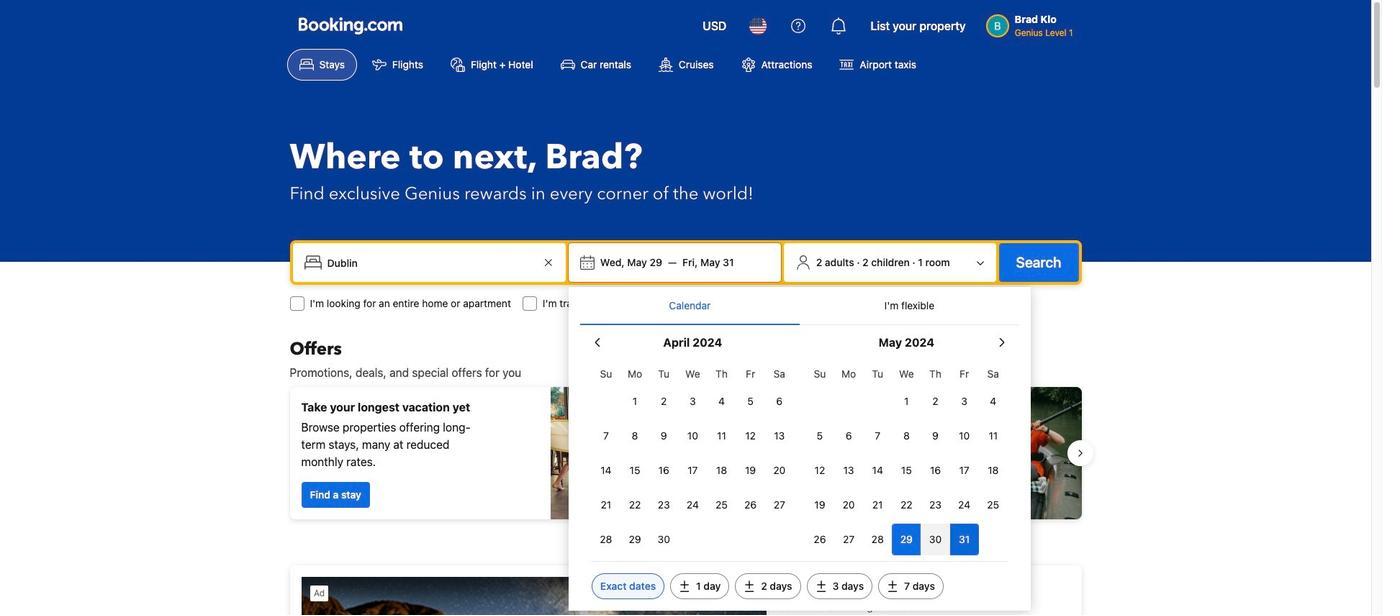 Task type: vqa. For each thing, say whether or not it's contained in the screenshot.
the leftmost SMOKING
no



Task type: describe. For each thing, give the bounding box(es) containing it.
15 May 2024 checkbox
[[892, 455, 921, 487]]

3 May 2024 checkbox
[[950, 386, 979, 418]]

20 May 2024 checkbox
[[834, 490, 863, 521]]

18 April 2024 checkbox
[[707, 455, 736, 487]]

11 May 2024 checkbox
[[979, 420, 1008, 452]]

24 May 2024 checkbox
[[950, 490, 979, 521]]

18 May 2024 checkbox
[[979, 455, 1008, 487]]

31 May 2024 checkbox
[[950, 524, 979, 556]]

22 May 2024 checkbox
[[892, 490, 921, 521]]

7 May 2024 checkbox
[[863, 420, 892, 452]]

13 April 2024 checkbox
[[765, 420, 794, 452]]

16 April 2024 checkbox
[[650, 455, 678, 487]]

21 April 2024 checkbox
[[592, 490, 621, 521]]

1 grid from the left
[[592, 360, 794, 556]]

25 May 2024 checkbox
[[979, 490, 1008, 521]]

10 April 2024 checkbox
[[678, 420, 707, 452]]

4 April 2024 checkbox
[[707, 386, 736, 418]]

your account menu brad klo genius level 1 element
[[986, 6, 1079, 40]]

2 grid from the left
[[806, 360, 1008, 556]]

26 May 2024 checkbox
[[806, 524, 834, 556]]

20 April 2024 checkbox
[[765, 455, 794, 487]]

19 April 2024 checkbox
[[736, 455, 765, 487]]

booking.com image
[[298, 17, 402, 35]]

24 April 2024 checkbox
[[678, 490, 707, 521]]

21 May 2024 checkbox
[[863, 490, 892, 521]]

19 May 2024 checkbox
[[806, 490, 834, 521]]

14 April 2024 checkbox
[[592, 455, 621, 487]]

13 May 2024 checkbox
[[834, 455, 863, 487]]

12 May 2024 checkbox
[[806, 455, 834, 487]]

8 April 2024 checkbox
[[621, 420, 650, 452]]

22 April 2024 checkbox
[[621, 490, 650, 521]]

7 April 2024 checkbox
[[592, 420, 621, 452]]

1 April 2024 checkbox
[[621, 386, 650, 418]]

4 May 2024 checkbox
[[979, 386, 1008, 418]]

11 April 2024 checkbox
[[707, 420, 736, 452]]



Task type: locate. For each thing, give the bounding box(es) containing it.
29 April 2024 checkbox
[[621, 524, 650, 556]]

17 May 2024 checkbox
[[950, 455, 979, 487]]

30 May 2024 checkbox
[[921, 524, 950, 556]]

30 April 2024 checkbox
[[650, 524, 678, 556]]

14 May 2024 checkbox
[[863, 455, 892, 487]]

8 May 2024 checkbox
[[892, 420, 921, 452]]

26 April 2024 checkbox
[[736, 490, 765, 521]]

grid
[[592, 360, 794, 556], [806, 360, 1008, 556]]

10 May 2024 checkbox
[[950, 420, 979, 452]]

23 April 2024 checkbox
[[650, 490, 678, 521]]

23 May 2024 checkbox
[[921, 490, 950, 521]]

1 May 2024 checkbox
[[892, 386, 921, 418]]

16 May 2024 checkbox
[[921, 455, 950, 487]]

29 May 2024 checkbox
[[892, 524, 921, 556]]

2 cell from the left
[[921, 521, 950, 556]]

3 cell from the left
[[950, 521, 979, 556]]

28 April 2024 checkbox
[[592, 524, 621, 556]]

25 April 2024 checkbox
[[707, 490, 736, 521]]

27 May 2024 checkbox
[[834, 524, 863, 556]]

0 horizontal spatial grid
[[592, 360, 794, 556]]

3 April 2024 checkbox
[[678, 386, 707, 418]]

main content
[[278, 338, 1093, 616]]

9 May 2024 checkbox
[[921, 420, 950, 452]]

tab list
[[580, 287, 1019, 326]]

28 May 2024 checkbox
[[863, 524, 892, 556]]

region
[[278, 382, 1093, 526]]

2 May 2024 checkbox
[[921, 386, 950, 418]]

5 April 2024 checkbox
[[736, 386, 765, 418]]

take your longest vacation yet image
[[550, 387, 680, 520]]

6 May 2024 checkbox
[[834, 420, 863, 452]]

5 May 2024 checkbox
[[806, 420, 834, 452]]

15 April 2024 checkbox
[[621, 455, 650, 487]]

1 horizontal spatial grid
[[806, 360, 1008, 556]]

6 April 2024 checkbox
[[765, 386, 794, 418]]

Where are you going? field
[[321, 250, 540, 276]]

cell
[[892, 521, 921, 556], [921, 521, 950, 556], [950, 521, 979, 556]]

a young girl and woman kayak on a river image
[[692, 387, 1082, 520]]

2 April 2024 checkbox
[[650, 386, 678, 418]]

1 cell from the left
[[892, 521, 921, 556]]

17 April 2024 checkbox
[[678, 455, 707, 487]]

9 April 2024 checkbox
[[650, 420, 678, 452]]

12 April 2024 checkbox
[[736, 420, 765, 452]]

27 April 2024 checkbox
[[765, 490, 794, 521]]



